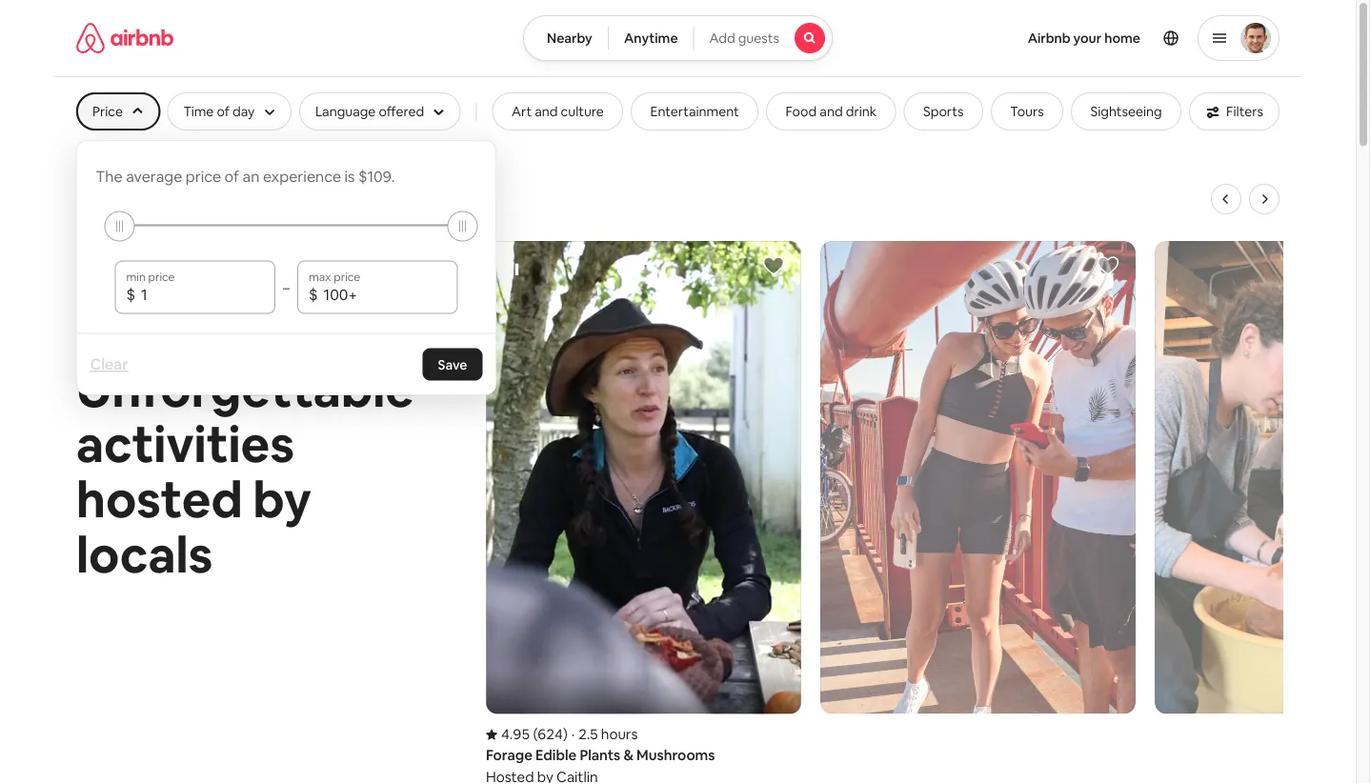 Task type: describe. For each thing, give the bounding box(es) containing it.
$ text field
[[141, 285, 264, 304]]

add guests button
[[693, 15, 833, 61]]

average
[[126, 167, 182, 186]]

add
[[709, 30, 735, 47]]

&
[[624, 746, 634, 765]]

price
[[186, 167, 221, 186]]

food and drink
[[786, 103, 877, 120]]

plants
[[580, 746, 621, 765]]

drink
[[846, 103, 877, 120]]

sightseeing
[[1091, 103, 1162, 120]]

price
[[92, 103, 123, 120]]

tours
[[1010, 103, 1044, 120]]

edible
[[536, 746, 577, 765]]

4.95
[[501, 725, 530, 744]]

by
[[253, 467, 312, 532]]

hosted
[[76, 467, 243, 532]]

art and culture
[[512, 103, 604, 120]]

price button
[[76, 92, 160, 131]]

locals
[[76, 523, 213, 587]]

and for art
[[535, 103, 558, 120]]

sports
[[923, 103, 964, 120]]

unforgettable activities hosted by locals
[[76, 357, 414, 587]]

art
[[512, 103, 532, 120]]

–
[[283, 279, 290, 296]]

$ text field
[[324, 285, 446, 304]]

Art and culture button
[[492, 92, 623, 131]]

entertainment
[[650, 103, 739, 120]]

the average price of an experience is $109.
[[96, 167, 395, 186]]

save
[[438, 356, 467, 373]]

Food and drink button
[[766, 92, 896, 131]]

of
[[225, 167, 239, 186]]

is
[[345, 167, 355, 186]]

Sightseeing button
[[1071, 92, 1182, 131]]

2.5
[[579, 725, 598, 744]]

culture
[[561, 103, 604, 120]]

add to wishlist image inside forage edible plants & mushrooms group
[[762, 254, 785, 277]]

anytime button
[[608, 15, 694, 61]]

Entertainment button
[[631, 92, 759, 131]]

unforgettable
[[76, 357, 414, 421]]

$109.
[[358, 167, 395, 186]]

forage edible plants & mushrooms group
[[486, 241, 801, 783]]

group containing 4.95 (624)
[[482, 184, 1370, 783]]

and for food
[[820, 103, 843, 120]]



Task type: locate. For each thing, give the bounding box(es) containing it.
add to wishlist image
[[762, 254, 785, 277], [1097, 254, 1120, 277]]

food
[[786, 103, 817, 120]]

·
[[572, 725, 575, 744]]

2 add to wishlist image from the left
[[1097, 254, 1120, 277]]

$
[[126, 285, 135, 304], [309, 285, 318, 304]]

forage edible plants & mushrooms
[[486, 746, 715, 765]]

4.95 out of 5 average rating,  624 reviews image
[[486, 725, 568, 744]]

$ for $ text box at the left top of page
[[309, 285, 318, 304]]

and left drink
[[820, 103, 843, 120]]

profile element
[[856, 0, 1280, 76]]

1 horizontal spatial $
[[309, 285, 318, 304]]

group
[[482, 184, 1370, 783]]

clear
[[90, 354, 128, 374]]

None search field
[[523, 15, 833, 61]]

$ right '–'
[[309, 285, 318, 304]]

anytime
[[624, 30, 678, 47]]

1 horizontal spatial and
[[820, 103, 843, 120]]

mushrooms
[[637, 746, 715, 765]]

$ for $ text field
[[126, 285, 135, 304]]

and
[[535, 103, 558, 120], [820, 103, 843, 120]]

nearby button
[[523, 15, 609, 61]]

nearby
[[547, 30, 592, 47]]

add guests
[[709, 30, 779, 47]]

(624)
[[533, 725, 568, 744]]

save button
[[423, 348, 483, 381]]

Tours button
[[991, 92, 1064, 131]]

1 horizontal spatial add to wishlist image
[[1097, 254, 1120, 277]]

activities
[[76, 412, 294, 476]]

1 $ from the left
[[126, 285, 135, 304]]

experience
[[263, 167, 341, 186]]

2 and from the left
[[820, 103, 843, 120]]

the
[[96, 167, 123, 186]]

guests
[[738, 30, 779, 47]]

1 and from the left
[[535, 103, 558, 120]]

1 add to wishlist image from the left
[[762, 254, 785, 277]]

clear button
[[81, 345, 138, 384]]

0 horizontal spatial and
[[535, 103, 558, 120]]

and right art
[[535, 103, 558, 120]]

2 $ from the left
[[309, 285, 318, 304]]

0 horizontal spatial $
[[126, 285, 135, 304]]

forage
[[486, 746, 533, 765]]

an
[[243, 167, 260, 186]]

hours
[[601, 725, 638, 744]]

$ left $ text field
[[126, 285, 135, 304]]

· 2.5 hours
[[572, 725, 638, 744]]

none search field containing nearby
[[523, 15, 833, 61]]

0 horizontal spatial add to wishlist image
[[762, 254, 785, 277]]

4.95 (624)
[[501, 725, 568, 744]]

Sports button
[[904, 92, 983, 131]]



Task type: vqa. For each thing, say whether or not it's contained in the screenshot.
open?
no



